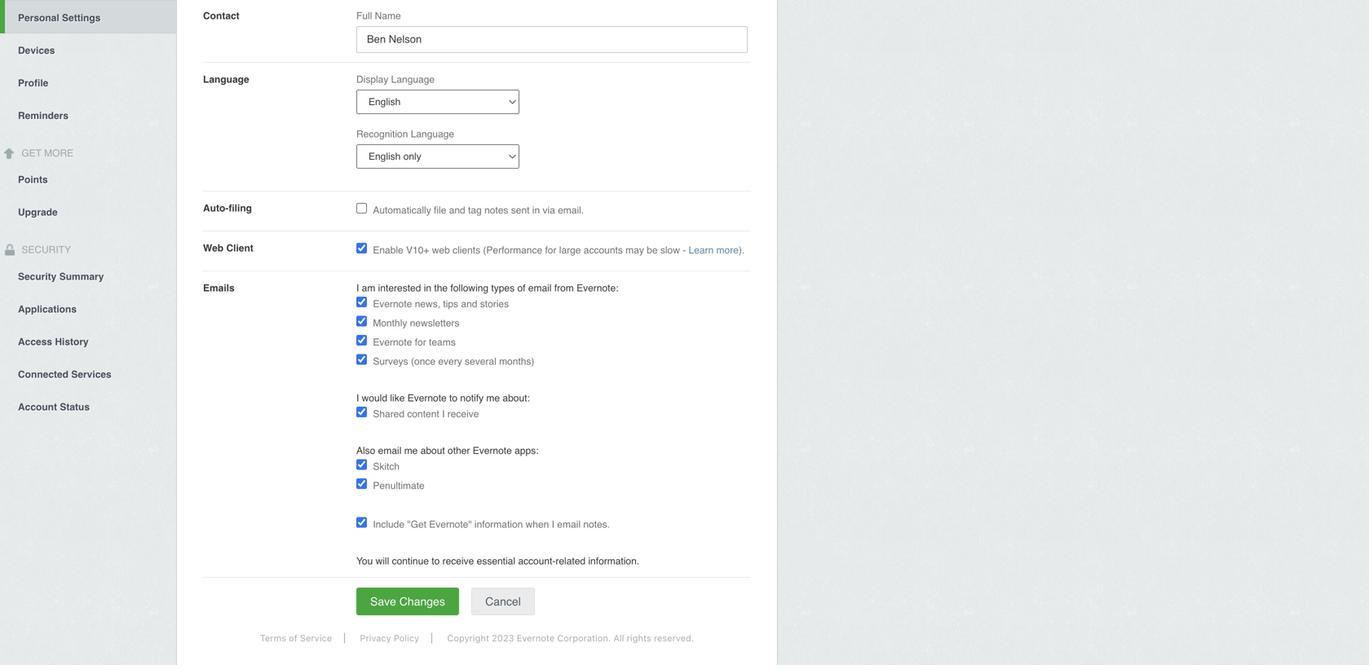 Task type: locate. For each thing, give the bounding box(es) containing it.
0 horizontal spatial me
[[404, 445, 418, 457]]

of right terms
[[289, 633, 298, 644]]

monthly newsletters
[[373, 318, 460, 329]]

all
[[614, 633, 624, 644]]

None submit
[[356, 588, 459, 616]]

evernote up the surveys
[[373, 337, 412, 348]]

types
[[491, 283, 515, 294]]

0 vertical spatial of
[[518, 283, 526, 294]]

email left notes.
[[557, 519, 581, 531]]

0 vertical spatial to
[[449, 393, 458, 404]]

would
[[362, 393, 387, 404]]

Skitch checkbox
[[356, 460, 367, 470]]

email left from
[[528, 283, 552, 294]]

-
[[683, 245, 686, 256]]

access history
[[18, 336, 89, 348]]

Automatically file and tag notes sent in via email. checkbox
[[356, 203, 367, 214]]

Penultimate checkbox
[[356, 479, 367, 489]]

be
[[647, 245, 658, 256]]

to right continue
[[432, 556, 440, 567]]

1 horizontal spatial in
[[532, 205, 540, 216]]

language
[[203, 74, 249, 85], [391, 74, 435, 85], [411, 128, 454, 140]]

web
[[432, 245, 450, 256]]

recognition
[[356, 128, 408, 140]]

0 vertical spatial receive
[[448, 409, 479, 420]]

applications link
[[0, 292, 176, 325]]

may
[[626, 245, 644, 256]]

automatically
[[373, 205, 431, 216]]

0 horizontal spatial to
[[432, 556, 440, 567]]

language down contact on the top left
[[203, 74, 249, 85]]

evernote news, tips and stories
[[373, 299, 509, 310]]

large
[[559, 245, 581, 256]]

security up security summary at top
[[19, 244, 71, 256]]

clients
[[453, 245, 481, 256]]

1 vertical spatial security
[[18, 271, 57, 283]]

evernote for teams
[[373, 337, 456, 348]]

i am interested in the following types of email from evernote:
[[356, 283, 619, 294]]

security for security summary
[[18, 271, 57, 283]]

1 vertical spatial receive
[[443, 556, 474, 567]]

for left large
[[545, 245, 557, 256]]

display language
[[356, 74, 435, 85]]

language right display
[[391, 74, 435, 85]]

0 horizontal spatial of
[[289, 633, 298, 644]]

more
[[717, 245, 739, 256]]

(performance
[[483, 245, 543, 256]]

0 vertical spatial security
[[19, 244, 71, 256]]

and right "file"
[[449, 205, 466, 216]]

personal settings link
[[5, 0, 176, 33]]

privacy policy link
[[348, 633, 432, 644]]

receive down notify on the left bottom
[[448, 409, 479, 420]]

in left via
[[532, 205, 540, 216]]

me
[[486, 393, 500, 404], [404, 445, 418, 457]]

2 horizontal spatial email
[[557, 519, 581, 531]]

about
[[421, 445, 445, 457]]

me left about
[[404, 445, 418, 457]]

0 vertical spatial email
[[528, 283, 552, 294]]

email up the skitch on the bottom left of the page
[[378, 445, 402, 457]]

Monthly newsletters checkbox
[[356, 316, 367, 327]]

automatically file and tag notes sent in via email.
[[373, 205, 584, 216]]

several
[[465, 356, 497, 367]]

security for security
[[19, 244, 71, 256]]

status
[[60, 402, 90, 413]]

tips
[[443, 299, 458, 310]]

1 horizontal spatial of
[[518, 283, 526, 294]]

penultimate
[[373, 480, 425, 492]]

email
[[528, 283, 552, 294], [378, 445, 402, 457], [557, 519, 581, 531]]

1 horizontal spatial to
[[449, 393, 458, 404]]

receive down evernote"
[[443, 556, 474, 567]]

policy
[[394, 633, 419, 644]]

i
[[356, 283, 359, 294], [356, 393, 359, 404], [442, 409, 445, 420], [552, 519, 555, 531]]

and down following
[[461, 299, 478, 310]]

emails
[[203, 283, 235, 294]]

evernote"
[[429, 519, 472, 531]]

security up applications
[[18, 271, 57, 283]]

1 vertical spatial me
[[404, 445, 418, 457]]

surveys (once every several months)
[[373, 356, 535, 367]]

0 horizontal spatial for
[[415, 337, 426, 348]]

copyright
[[447, 633, 489, 644]]

0 vertical spatial in
[[532, 205, 540, 216]]

1 vertical spatial in
[[424, 283, 432, 294]]

service
[[300, 633, 332, 644]]

when
[[526, 519, 549, 531]]

am
[[362, 283, 375, 294]]

1 vertical spatial email
[[378, 445, 402, 457]]

to left notify on the left bottom
[[449, 393, 458, 404]]

newsletters
[[410, 318, 460, 329]]

reminders link
[[0, 99, 176, 131]]

continue
[[392, 556, 429, 567]]

to
[[449, 393, 458, 404], [432, 556, 440, 567]]

name
[[375, 10, 401, 22]]

also
[[356, 445, 375, 457]]

of right types
[[518, 283, 526, 294]]

1 vertical spatial to
[[432, 556, 440, 567]]

Include "Get Evernote" information when I email notes. checkbox
[[356, 518, 367, 528]]

1 horizontal spatial email
[[528, 283, 552, 294]]

None checkbox
[[356, 243, 367, 254]]

for up (once
[[415, 337, 426, 348]]

1 horizontal spatial me
[[486, 393, 500, 404]]

in left the
[[424, 283, 432, 294]]

monthly
[[373, 318, 407, 329]]

1 horizontal spatial for
[[545, 245, 557, 256]]

applications
[[18, 304, 77, 315]]

access history link
[[0, 325, 176, 358]]

i right when
[[552, 519, 555, 531]]

for
[[545, 245, 557, 256], [415, 337, 426, 348]]

will
[[376, 556, 389, 567]]

language right recognition
[[411, 128, 454, 140]]

me right notify on the left bottom
[[486, 393, 500, 404]]

terms of service
[[260, 633, 332, 644]]

notes.
[[583, 519, 610, 531]]

terms of service link
[[248, 633, 345, 644]]

None button
[[472, 588, 535, 616]]

language for recognition
[[411, 128, 454, 140]]

devices
[[18, 45, 55, 56]]

corporation.
[[557, 633, 611, 644]]

i up shared content i receive option
[[356, 393, 359, 404]]



Task type: vqa. For each thing, say whether or not it's contained in the screenshot.
notify
yes



Task type: describe. For each thing, give the bounding box(es) containing it.
v10+
[[406, 245, 429, 256]]

account status link
[[0, 390, 176, 423]]

account-
[[518, 556, 556, 567]]

other
[[448, 445, 470, 457]]

tag
[[468, 205, 482, 216]]

"get
[[407, 519, 427, 531]]

web client
[[203, 243, 254, 254]]

rights
[[627, 633, 652, 644]]

connected services link
[[0, 358, 176, 390]]

i left am
[[356, 283, 359, 294]]

display
[[356, 74, 389, 85]]

apps:
[[515, 445, 539, 457]]

interested
[[378, 283, 421, 294]]

contact
[[203, 10, 240, 22]]

stories
[[480, 299, 509, 310]]

reserved.
[[654, 633, 694, 644]]

privacy
[[360, 633, 391, 644]]

1 vertical spatial of
[[289, 633, 298, 644]]

upgrade link
[[0, 195, 176, 228]]

email.
[[558, 205, 584, 216]]

1 vertical spatial for
[[415, 337, 426, 348]]

profile link
[[0, 66, 176, 99]]

evernote down interested
[[373, 299, 412, 310]]

personal
[[18, 12, 59, 23]]

sent
[[511, 205, 530, 216]]

get
[[21, 147, 42, 159]]

access
[[18, 336, 52, 348]]

Evernote news, tips and stories checkbox
[[356, 297, 367, 308]]

the
[[434, 283, 448, 294]]

reminders
[[18, 110, 69, 121]]

learn more link
[[689, 245, 739, 256]]

evernote right 2023
[[517, 633, 555, 644]]

evernote:
[[577, 283, 619, 294]]

evernote up shared content i receive on the left bottom of the page
[[408, 393, 447, 404]]

slow
[[661, 245, 680, 256]]

settings
[[62, 12, 101, 23]]

Shared content I receive checkbox
[[356, 407, 367, 418]]

file
[[434, 205, 446, 216]]

from
[[554, 283, 574, 294]]

essential
[[477, 556, 516, 567]]

every
[[438, 356, 462, 367]]

recognition language
[[356, 128, 454, 140]]

points
[[18, 174, 48, 186]]

security summary
[[18, 271, 104, 283]]

0 vertical spatial me
[[486, 393, 500, 404]]

full
[[356, 10, 372, 22]]

also email me about other evernote apps:
[[356, 445, 539, 457]]

via
[[543, 205, 555, 216]]

privacy policy
[[360, 633, 419, 644]]

0 horizontal spatial in
[[424, 283, 432, 294]]

information.
[[588, 556, 640, 567]]

shared
[[373, 409, 405, 420]]

accounts
[[584, 245, 623, 256]]

following
[[451, 283, 489, 294]]

notify
[[460, 393, 484, 404]]

teams
[[429, 337, 456, 348]]

you will continue to receive essential account-related information.
[[356, 556, 640, 567]]

account status
[[18, 402, 90, 413]]

history
[[55, 336, 89, 348]]

full name
[[356, 10, 401, 22]]

language for display
[[391, 74, 435, 85]]

summary
[[59, 271, 104, 283]]

services
[[71, 369, 112, 380]]

0 vertical spatial for
[[545, 245, 557, 256]]

account
[[18, 402, 57, 413]]

Full Name text field
[[356, 26, 748, 53]]

).
[[739, 245, 745, 256]]

like
[[390, 393, 405, 404]]

you
[[356, 556, 373, 567]]

Surveys (once every several months) checkbox
[[356, 354, 367, 365]]

web
[[203, 243, 224, 254]]

evernote right other
[[473, 445, 512, 457]]

personal settings
[[18, 12, 101, 23]]

skitch
[[373, 461, 400, 473]]

0 horizontal spatial email
[[378, 445, 402, 457]]

devices link
[[0, 33, 176, 66]]

about:
[[503, 393, 530, 404]]

filing
[[229, 203, 252, 214]]

security summary link
[[0, 260, 176, 292]]

points link
[[0, 163, 176, 195]]

2023
[[492, 633, 514, 644]]

client
[[226, 243, 254, 254]]

auto-filing
[[203, 203, 252, 214]]

include
[[373, 519, 405, 531]]

2 vertical spatial email
[[557, 519, 581, 531]]

months)
[[499, 356, 535, 367]]

1 vertical spatial and
[[461, 299, 478, 310]]

auto-
[[203, 203, 229, 214]]

more
[[44, 147, 74, 159]]

related
[[556, 556, 586, 567]]

i down i would like evernote to notify me about:
[[442, 409, 445, 420]]

Evernote for teams checkbox
[[356, 335, 367, 346]]

(once
[[411, 356, 436, 367]]

content
[[407, 409, 439, 420]]

notes
[[485, 205, 509, 216]]

i would like evernote to notify me about:
[[356, 393, 530, 404]]

news,
[[415, 299, 441, 310]]

connected
[[18, 369, 69, 380]]

profile
[[18, 77, 48, 89]]

0 vertical spatial and
[[449, 205, 466, 216]]

get more
[[19, 147, 74, 159]]



